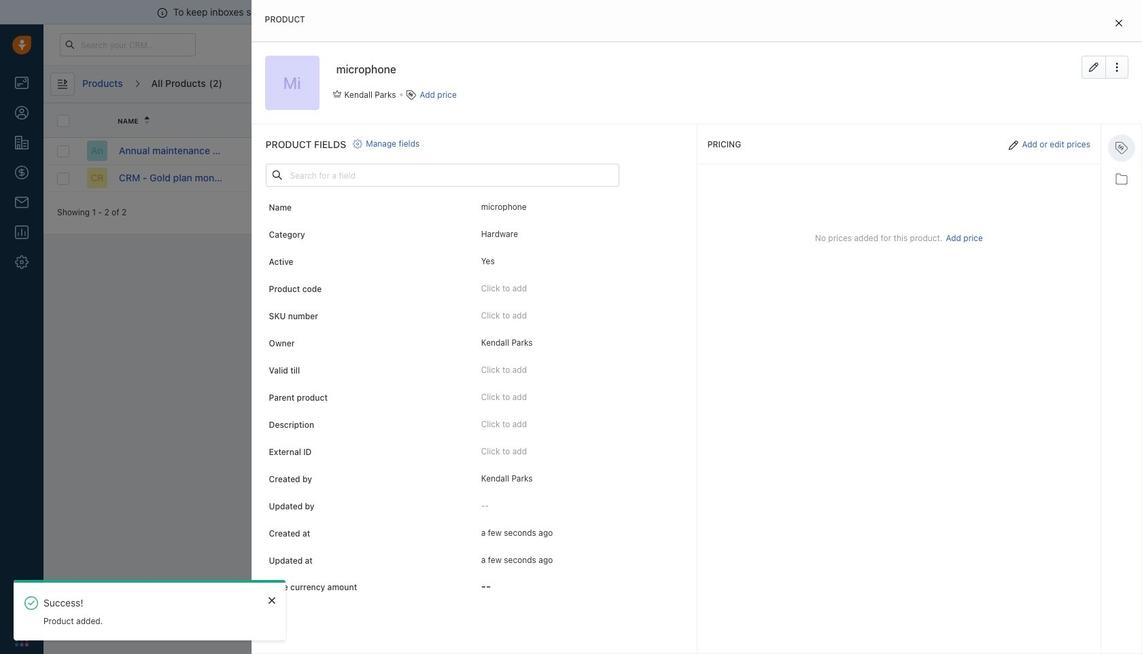 Task type: describe. For each thing, give the bounding box(es) containing it.
freshworks switcher image
[[15, 634, 29, 647]]

Search for a field text field
[[266, 164, 619, 187]]

owner image
[[333, 90, 341, 98]]

Search your CRM... text field
[[60, 33, 196, 56]]



Task type: locate. For each thing, give the bounding box(es) containing it.
dialog
[[251, 0, 1142, 655]]

phone element
[[8, 596, 35, 623]]

phone image
[[15, 603, 29, 617]]

close image
[[269, 597, 275, 605]]

send email image
[[1015, 41, 1025, 50]]



